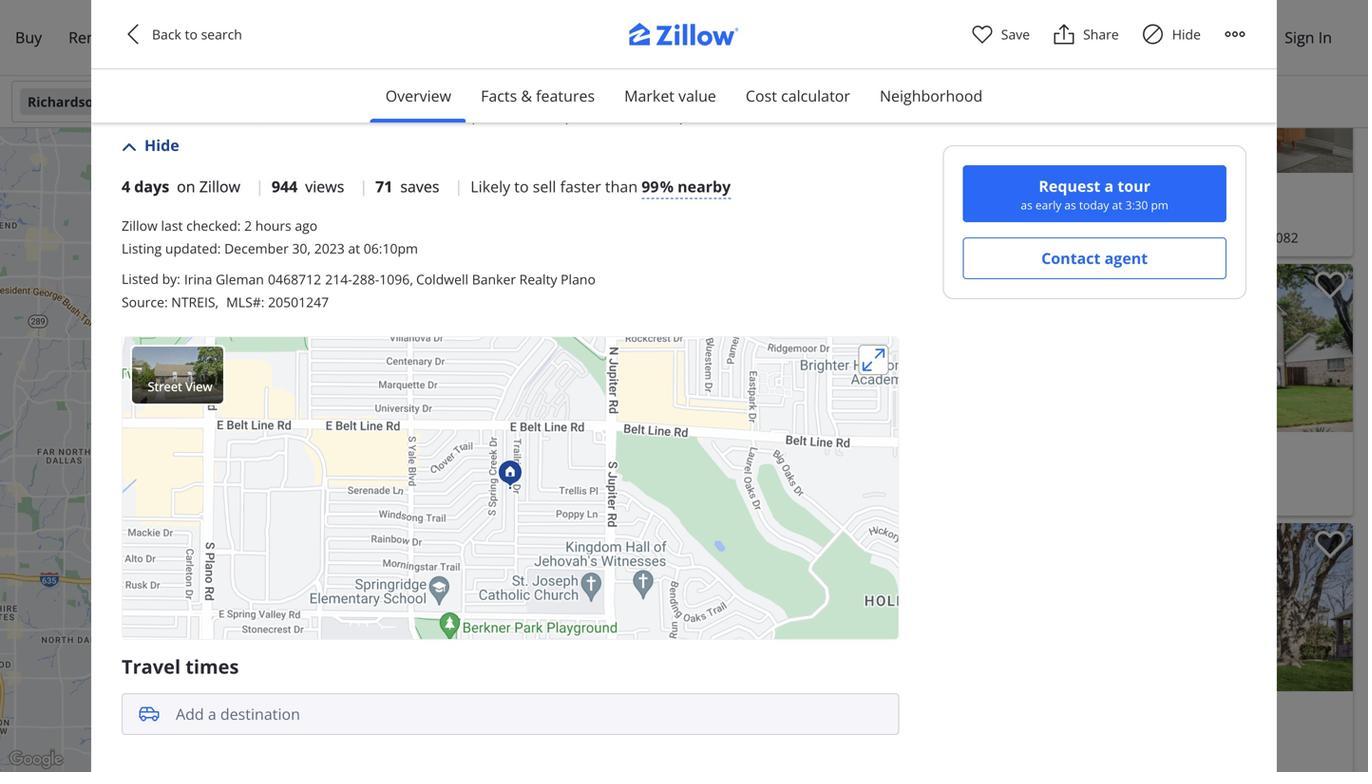 Task type: describe. For each thing, give the bounding box(es) containing it.
| 71 saves
[[360, 176, 440, 197]]

2,426 sqft
[[1112, 206, 1174, 224]]

buy link
[[2, 16, 55, 60]]

3 ba for $449,500
[[1072, 206, 1098, 224]]

3 bds
[[212, 392, 245, 410]]

| for | 71 saves
[[360, 176, 368, 197]]

617 e spring valley rd, richardson, tx 75081
[[679, 229, 955, 247]]

listing
[[122, 239, 162, 257]]

richardson, down 1,692
[[789, 488, 862, 506]]

sell
[[533, 176, 556, 197]]

days for 98
[[702, 533, 729, 548]]

in
[[1319, 27, 1333, 48]]

3 for $445,000
[[260, 392, 267, 410]]

0 vertical spatial 550k
[[520, 330, 544, 344]]

manage rentals link
[[976, 16, 1116, 60]]

(jan
[[1103, 273, 1125, 289]]

509k
[[302, 389, 326, 403]]

loans
[[226, 27, 268, 48]]

2 vertical spatial save this home image
[[1315, 531, 1346, 559]]

Add a destination text field
[[176, 694, 899, 736]]

530k
[[352, 361, 376, 375]]

1 1105 elk grove dr, richardson, tx 75081 image from the left
[[204, 191, 476, 360]]

contact agent
[[1042, 248, 1148, 269]]

save button
[[971, 23, 1030, 46]]

property images, use arrow keys to navigate, image 1 of 29 group
[[0, 191, 748, 362]]

75082
[[1261, 229, 1299, 247]]

hide button
[[122, 134, 179, 157]]

tx inside the filters element
[[106, 93, 122, 111]]

- house for sale for $449,500
[[1177, 206, 1274, 224]]

- for $445,000
[[365, 392, 370, 410]]

facts
[[481, 86, 517, 106]]

plus image
[[610, 677, 630, 697]]

home loans link
[[166, 16, 281, 60]]

3018 silver springs ln, richardson, tx 75082 image
[[1016, 5, 1354, 173]]

1 horizontal spatial sqft
[[794, 725, 817, 743]]

0468712
[[268, 270, 321, 288]]

by:
[[162, 270, 180, 288]]

206 trailridge dr, richardson, tx 75081 image
[[671, 264, 1008, 432]]

skip link list tab list
[[370, 69, 998, 124]]

315k link
[[212, 351, 250, 368]]

2 horizontal spatial 550k link
[[513, 329, 551, 346]]

chevron right image for property images, use arrow keys to navigate, image 1 of 29 group
[[444, 264, 467, 287]]

0 vertical spatial chevron left image
[[122, 23, 144, 46]]

- condo for sale
[[821, 725, 919, 743]]

tour
[[1118, 176, 1151, 196]]

sale for $369,000
[[904, 465, 929, 483]]

ba for $369,000
[[738, 465, 753, 483]]

save this home button for $369,000
[[955, 264, 1008, 317]]

chevron right image for 'property images, use arrow keys to navigate, image 1 of 40' group
[[1321, 337, 1344, 360]]

google image
[[5, 748, 67, 773]]

property images, use arrow keys to navigate, image 1 of 36 group
[[1016, 5, 1354, 177]]

advertise link
[[1116, 16, 1209, 60]]

house for $449,500
[[1185, 206, 1225, 224]]

realty
[[520, 270, 557, 288]]

20501247
[[268, 293, 329, 311]]

cut:
[[1063, 273, 1084, 289]]

market value
[[625, 86, 717, 106]]

4 for 4 bds
[[1024, 206, 1031, 224]]

more image
[[1224, 23, 1247, 46]]

sell
[[128, 27, 152, 48]]

1 vertical spatial property images, use arrow keys to navigate, image 1 of 37 group
[[1016, 524, 1354, 696]]

price cut: $1 (jan 2)
[[1031, 273, 1139, 289]]

| for | likely to sell faster than 99 % nearby
[[455, 176, 463, 197]]

4 bds
[[1024, 206, 1057, 224]]

richardson
[[28, 93, 102, 111]]

0 vertical spatial chevron right image
[[976, 77, 999, 100]]

1 horizontal spatial ,
[[410, 270, 413, 288]]

617 e spring valley rd, richardson, tx 75081 image
[[671, 5, 1008, 173]]

5
[[679, 206, 686, 224]]

hide for chevron up icon
[[144, 135, 179, 155]]

400k link
[[224, 493, 262, 510]]

save this home image for $369,000
[[970, 272, 1001, 300]]

bds for 4 bds
[[1035, 206, 1057, 224]]

to inside listed status list
[[515, 176, 529, 197]]

street view button
[[132, 347, 223, 404]]

206 trailridge dr, richardson, tx 75081 link
[[679, 486, 1001, 509]]

hours
[[255, 217, 292, 235]]

| for | 944 views
[[256, 176, 264, 197]]

ba left 864
[[738, 725, 753, 743]]

for for $369,000
[[883, 465, 901, 483]]

$369,000
[[679, 438, 760, 464]]

3018 silver springs ln, richardson, tx 75082 link
[[1024, 226, 1346, 249]]

550k inside 509k 550k 530k
[[318, 405, 343, 419]]

travel
[[122, 654, 181, 680]]

315k
[[219, 352, 243, 366]]

pm
[[1151, 197, 1169, 213]]

richardson tx
[[28, 93, 122, 111]]

back to search
[[152, 25, 242, 43]]

0 vertical spatial 75081
[[917, 229, 955, 247]]

ba for $449,500
[[1083, 206, 1098, 224]]

3 ba for $445,000
[[260, 392, 286, 410]]

3018 silver springs ln, richardson, tx 75082
[[1024, 229, 1299, 247]]

sale for $445,000
[[438, 392, 462, 410]]

nearby
[[678, 176, 731, 197]]

december
[[224, 239, 289, 257]]

street
[[148, 378, 182, 395]]

| likely to sell faster than 99 % nearby
[[455, 176, 731, 197]]

chevron left image for $369,000
[[681, 337, 703, 360]]

99 %
[[642, 176, 674, 197]]

71
[[376, 176, 393, 197]]

cost calculator button
[[731, 69, 866, 123]]

3018
[[1024, 229, 1054, 247]]

richardson, inside the map region
[[330, 415, 403, 433]]

2,113 sqft
[[301, 392, 362, 410]]

heart image
[[971, 23, 994, 46]]

2 as from the left
[[1065, 197, 1077, 213]]

expand image
[[859, 345, 889, 375]]

75081 inside the map region
[[425, 415, 463, 433]]

2,426
[[1112, 206, 1147, 224]]

0 horizontal spatial 550k link
[[204, 518, 242, 535]]

- left 'condo'
[[821, 725, 825, 743]]

minus image
[[610, 727, 630, 747]]

save this home button for $449,500
[[1300, 5, 1354, 58]]

chevron left image for $445,000
[[214, 264, 236, 287]]

bds for 2 bds
[[690, 725, 712, 743]]

575k
[[199, 452, 223, 466]]

source:
[[122, 293, 168, 311]]

$445,000
[[212, 365, 293, 391]]

sell link
[[115, 16, 166, 60]]

| 944 views
[[256, 176, 344, 197]]

bds for 3 bds
[[223, 392, 245, 410]]

chevron left image for property images, use arrow keys to navigate, image 1 of 13 group
[[681, 596, 703, 619]]

house for $445,000
[[373, 392, 413, 410]]

zillow for 4 days on zillow
[[199, 176, 241, 197]]

at inside request a tour as early as today at 3:30 pm
[[1113, 197, 1123, 213]]

sqft for $449,500
[[1150, 206, 1174, 224]]

- house for sale for $445,000
[[365, 392, 462, 410]]

this property on the map image
[[499, 461, 522, 489]]

map region
[[0, 121, 846, 773]]

than
[[605, 176, 638, 197]]

street view
[[148, 378, 212, 395]]

share image
[[1053, 23, 1076, 46]]

1105 elk grove dr, richardson, tx 75081
[[212, 415, 463, 433]]

buy
[[15, 27, 42, 48]]

cost calculator
[[746, 86, 851, 106]]

206 trailridge dr image
[[123, 337, 899, 640]]

1 vertical spatial ,
[[215, 293, 219, 311]]

cost
[[746, 86, 777, 106]]

request a tour as early as today at 3:30 pm
[[1021, 176, 1169, 213]]

3:30
[[1126, 197, 1149, 213]]

plano
[[561, 270, 596, 288]]

calculator
[[781, 86, 851, 106]]

864 sqft
[[767, 725, 817, 743]]

overview button
[[370, 69, 467, 123]]

4 for 4 days on zillow
[[122, 176, 130, 197]]

facts & features button
[[466, 69, 610, 123]]

property images, use arrow keys to navigate, image 1 of 13 group
[[671, 524, 1008, 696]]



Task type: locate. For each thing, give the bounding box(es) containing it.
save
[[1002, 25, 1030, 43]]

sign
[[1285, 27, 1315, 48]]

bds inside the map region
[[223, 392, 245, 410]]

2 ba down $169,990
[[727, 725, 753, 743]]

chevron up image
[[122, 140, 137, 155]]

1 vertical spatial 2 ba
[[727, 725, 753, 743]]

dr, down 1,692
[[767, 488, 785, 506]]

0 horizontal spatial hide
[[144, 135, 179, 155]]

1 horizontal spatial days
[[702, 533, 729, 548]]

rd,
[[799, 229, 818, 247]]

509k 550k 530k
[[302, 361, 376, 419]]

1 vertical spatial house
[[373, 392, 413, 410]]

richardson, down 2,113 sqft
[[330, 415, 403, 433]]

617
[[679, 229, 701, 247]]

for
[[1228, 206, 1246, 224], [416, 392, 434, 410], [883, 465, 901, 483], [873, 725, 891, 743]]

0 vertical spatial days
[[134, 176, 169, 197]]

to right back
[[185, 25, 198, 43]]

1 horizontal spatial |
[[360, 176, 368, 197]]

chevron left image inside property images, use arrow keys to navigate, image 1 of 37 group
[[681, 77, 703, 100]]

mls#:
[[226, 293, 265, 311]]

bds up 1105 in the left of the page
[[223, 392, 245, 410]]

4
[[122, 176, 130, 197], [727, 206, 734, 224], [1024, 206, 1031, 224]]

manage rentals
[[990, 27, 1102, 48]]

zillow logo image
[[608, 23, 760, 56]]

zillow inside listed status list
[[199, 176, 241, 197]]

sqft up 3018 silver springs ln, richardson, tx 75082
[[1150, 206, 1174, 224]]

at inside zillow last checked:  2 hours ago listing updated: december 30, 2023 at 06:10pm
[[348, 239, 360, 257]]

grove
[[267, 415, 304, 433]]

rent
[[69, 27, 101, 48]]

550k link down '509k'
[[312, 403, 349, 421]]

2 inside zillow last checked:  2 hours ago listing updated: december 30, 2023 at 06:10pm
[[244, 217, 252, 235]]

2 vertical spatial house
[[840, 465, 880, 483]]

house up 3018 silver springs ln, richardson, tx 75082 link
[[1185, 206, 1225, 224]]

1 horizontal spatial at
[[1113, 197, 1123, 213]]

2 horizontal spatial 4
[[1024, 206, 1031, 224]]

zillow up "checked:"
[[199, 176, 241, 197]]

1 vertical spatial chevron left image
[[681, 596, 703, 619]]

times
[[186, 654, 239, 680]]

3 ba inside the map region
[[260, 392, 286, 410]]

days down hide button
[[134, 176, 169, 197]]

2)
[[1128, 273, 1139, 289]]

1 vertical spatial sqft
[[338, 392, 362, 410]]

4 up spring
[[727, 206, 734, 224]]

0 horizontal spatial save this home image
[[970, 12, 1001, 40]]

1 vertical spatial save this home image
[[970, 272, 1001, 300]]

ba up trailridge
[[738, 465, 753, 483]]

1 horizontal spatial 550k
[[318, 405, 343, 419]]

dr, inside the map region
[[308, 415, 326, 433]]

neighborhood button
[[865, 69, 998, 123]]

last
[[161, 217, 183, 235]]

richardson, right ln,
[[1166, 229, 1239, 247]]

saves
[[401, 176, 440, 197]]

sign in
[[1285, 27, 1333, 48]]

save this home image for $449,500
[[1315, 12, 1346, 40]]

ago
[[295, 217, 318, 235]]

early
[[1036, 197, 1062, 213]]

bds for 5 bds
[[690, 206, 712, 224]]

1 horizontal spatial 3
[[260, 392, 267, 410]]

2 vertical spatial zillow
[[749, 533, 783, 548]]

zillow for 98 days on zillow
[[749, 533, 783, 548]]

1 horizontal spatial chevron right image
[[1321, 337, 1344, 360]]

updated:
[[165, 239, 221, 257]]

chevron right image inside 'property images, use arrow keys to navigate, image 1 of 40' group
[[1321, 337, 1344, 360]]

today
[[1080, 197, 1110, 213]]

0 vertical spatial save this home image
[[970, 12, 1001, 40]]

0 horizontal spatial 550k
[[211, 520, 235, 534]]

2 1105 elk grove dr, richardson, tx 75081 image from the left
[[476, 191, 748, 360]]

864
[[767, 725, 790, 743]]

, left coldwell
[[410, 270, 413, 288]]

sale inside the map region
[[438, 392, 462, 410]]

1 vertical spatial on
[[731, 533, 746, 548]]

0 horizontal spatial ,
[[215, 293, 219, 311]]

hide image
[[1142, 23, 1165, 46]]

3 up 1105 in the left of the page
[[212, 392, 219, 410]]

0 horizontal spatial house
[[373, 392, 413, 410]]

chevron left image for property images, use arrow keys to navigate, image 1 of 37 group to the left
[[681, 77, 703, 100]]

on for 4
[[177, 176, 195, 197]]

as left early
[[1021, 197, 1033, 213]]

1 vertical spatial 75081
[[425, 415, 463, 433]]

2 horizontal spatial house
[[1185, 206, 1225, 224]]

455k
[[223, 558, 247, 572]]

view
[[185, 378, 212, 395]]

530k link
[[345, 360, 383, 377]]

550k down the 400k link
[[211, 520, 235, 534]]

0 vertical spatial zillow
[[199, 176, 241, 197]]

sqft right 864
[[794, 725, 817, 743]]

1 vertical spatial 550k link
[[312, 403, 349, 421]]

1,692
[[767, 465, 801, 483]]

0 vertical spatial 3 ba
[[1072, 206, 1098, 224]]

1 horizontal spatial house
[[840, 465, 880, 483]]

2 bds
[[679, 725, 712, 743]]

home loans
[[179, 27, 268, 48]]

1 horizontal spatial chevron down image
[[943, 94, 958, 109]]

listed status list
[[122, 175, 899, 199]]

$169,990
[[679, 698, 760, 724]]

75081
[[917, 229, 955, 247], [425, 415, 463, 433], [884, 488, 922, 506]]

0 horizontal spatial chevron right image
[[976, 77, 999, 100]]

2 vertical spatial chevron left image
[[681, 337, 703, 360]]

1 vertical spatial chevron right image
[[1321, 596, 1344, 619]]

3 for $449,500
[[1072, 206, 1079, 224]]

agent
[[1105, 248, 1148, 269]]

0 vertical spatial dr,
[[308, 415, 326, 433]]

hide
[[1173, 25, 1201, 43], [144, 135, 179, 155]]

request
[[1039, 176, 1101, 196]]

2 ba up trailridge
[[727, 465, 753, 483]]

0 vertical spatial chevron left image
[[681, 77, 703, 100]]

0 vertical spatial house
[[1185, 206, 1225, 224]]

3 | from the left
[[455, 176, 463, 197]]

contact
[[1042, 248, 1101, 269]]

1 horizontal spatial - house for sale
[[832, 465, 929, 483]]

hide inside button
[[144, 135, 179, 155]]

1 horizontal spatial property images, use arrow keys to navigate, image 1 of 37 group
[[1016, 524, 1354, 696]]

1 horizontal spatial 550k link
[[312, 403, 349, 421]]

spring
[[716, 229, 755, 247]]

save this home button for $615,000
[[955, 5, 1008, 58]]

save this home image
[[1315, 12, 1346, 40], [970, 272, 1001, 300], [1315, 531, 1346, 559]]

1 chevron down image from the left
[[828, 94, 843, 109]]

springs
[[1095, 229, 1141, 247]]

2 horizontal spatial sqft
[[1150, 206, 1174, 224]]

1105 elk grove dr, richardson, tx 75081 image
[[204, 191, 476, 360], [476, 191, 748, 360]]

ln,
[[1144, 229, 1163, 247]]

2 horizontal spatial - house for sale
[[1177, 206, 1274, 224]]

days right the 98
[[702, 533, 729, 548]]

2 ba for - house for sale
[[727, 465, 753, 483]]

0 vertical spatial - house for sale
[[1177, 206, 1274, 224]]

0 horizontal spatial on
[[177, 176, 195, 197]]

2 vertical spatial 75081
[[884, 488, 922, 506]]

550k link down realty at left
[[513, 329, 551, 346]]

search
[[201, 25, 242, 43]]

richardson,
[[822, 229, 895, 247], [1166, 229, 1239, 247], [330, 415, 403, 433], [789, 488, 862, 506]]

sale for $449,500
[[1249, 206, 1274, 224]]

2 chevron down image from the left
[[943, 94, 958, 109]]

chevron left image
[[122, 23, 144, 46], [214, 264, 236, 287], [681, 337, 703, 360]]

2 chevron left image from the top
[[681, 596, 703, 619]]

1 horizontal spatial 3 ba
[[1072, 206, 1098, 224]]

sqft inside the map region
[[338, 392, 362, 410]]

0 horizontal spatial chevron left image
[[122, 23, 144, 46]]

4 inside listed status list
[[122, 176, 130, 197]]

1 horizontal spatial chevron right image
[[1321, 596, 1344, 619]]

4 days on zillow
[[122, 176, 241, 197]]

for up 3018 silver springs ln, richardson, tx 75082 link
[[1228, 206, 1246, 224]]

property images, use arrow keys to navigate, image 1 of 40 group
[[1016, 264, 1354, 437]]

days inside listed status list
[[134, 176, 169, 197]]

1 horizontal spatial chevron left image
[[214, 264, 236, 287]]

2 horizontal spatial zillow
[[749, 533, 783, 548]]

1 2 ba from the top
[[727, 465, 753, 483]]

- house for sale up the 206 trailridge dr, richardson, tx 75081 link
[[832, 465, 929, 483]]

0 vertical spatial save this home image
[[1315, 12, 1346, 40]]

1 horizontal spatial 4
[[727, 206, 734, 224]]

banker
[[472, 270, 516, 288]]

zillow last checked:  2 hours ago listing updated: december 30, 2023 at 06:10pm
[[122, 217, 418, 257]]

save this home button
[[955, 5, 1008, 58], [1300, 5, 1354, 58], [955, 264, 1008, 317], [1300, 264, 1354, 317], [1300, 524, 1354, 577]]

valley
[[759, 229, 795, 247]]

0 horizontal spatial at
[[348, 239, 360, 257]]

for for $449,500
[[1228, 206, 1246, 224]]

1 horizontal spatial to
[[515, 176, 529, 197]]

filters element
[[0, 76, 1369, 128]]

at right 2023
[[348, 239, 360, 257]]

1 vertical spatial chevron left image
[[214, 264, 236, 287]]

save this home image
[[970, 12, 1001, 40], [1315, 272, 1346, 300]]

1 horizontal spatial zillow
[[199, 176, 241, 197]]

1 horizontal spatial as
[[1065, 197, 1077, 213]]

ba up grove
[[271, 392, 286, 410]]

coldwell
[[416, 270, 469, 288]]

days for 4
[[134, 176, 169, 197]]

zillow
[[199, 176, 241, 197], [122, 217, 158, 235], [749, 533, 783, 548]]

travel times
[[122, 654, 239, 680]]

- up the 206 trailridge dr, richardson, tx 75081 link
[[832, 465, 836, 483]]

chevron right image
[[976, 77, 999, 100], [1321, 596, 1344, 619]]

chevron down image
[[381, 94, 396, 109], [502, 94, 517, 109], [680, 94, 695, 109], [562, 733, 575, 746]]

at left 3:30
[[1113, 197, 1123, 213]]

for right 'condo'
[[873, 725, 891, 743]]

3 up elk
[[260, 392, 267, 410]]

1129 melrose dr, richardson, tx 75080 image
[[1016, 264, 1354, 432]]

house up the 206 trailridge dr, richardson, tx 75081 link
[[840, 465, 880, 483]]

hide for hide icon at the top right of the page
[[1173, 25, 1201, 43]]

- for $369,000
[[832, 465, 836, 483]]

ba for $445,000
[[271, 392, 286, 410]]

zillow inside zillow last checked:  2 hours ago listing updated: december 30, 2023 at 06:10pm
[[122, 217, 158, 235]]

550k link down the 400k link
[[204, 518, 242, 535]]

chevron down image
[[828, 94, 843, 109], [943, 94, 958, 109]]

richardson, right rd,
[[822, 229, 895, 247]]

1 | from the left
[[256, 176, 264, 197]]

|
[[256, 176, 264, 197], [360, 176, 368, 197], [455, 176, 463, 197]]

chevron right image
[[444, 264, 467, 287], [1321, 337, 1344, 360]]

0 vertical spatial property images, use arrow keys to navigate, image 1 of 37 group
[[671, 5, 1008, 177]]

0 horizontal spatial as
[[1021, 197, 1033, 213]]

house for $369,000
[[840, 465, 880, 483]]

06:10pm
[[364, 239, 418, 257]]

0 horizontal spatial |
[[256, 176, 264, 197]]

zillow down trailridge
[[749, 533, 783, 548]]

hide right hide icon at the top right of the page
[[1173, 25, 1201, 43]]

1105
[[212, 415, 242, 433]]

for inside the map region
[[416, 392, 434, 410]]

4 down chevron up icon
[[122, 176, 130, 197]]

this property on the map button
[[123, 337, 899, 640], [490, 461, 531, 509]]

| left '71'
[[360, 176, 368, 197]]

trailridge
[[705, 488, 763, 506]]

0 horizontal spatial sqft
[[338, 392, 362, 410]]

- house for sale inside the map region
[[365, 392, 462, 410]]

gleman
[[216, 270, 264, 288]]

3 ba up grove
[[260, 392, 286, 410]]

0 horizontal spatial zillow
[[122, 217, 158, 235]]

0 vertical spatial to
[[185, 25, 198, 43]]

, left mls#:
[[215, 293, 219, 311]]

1 chevron left image from the top
[[681, 77, 703, 100]]

for right 509k 550k 530k
[[416, 392, 434, 410]]

0 horizontal spatial - house for sale
[[365, 392, 462, 410]]

- for $449,500
[[1177, 206, 1181, 224]]

chevron left image inside property images, use arrow keys to navigate, image 1 of 27 group
[[681, 337, 703, 360]]

1 horizontal spatial dr,
[[767, 488, 785, 506]]

to left sell
[[515, 176, 529, 197]]

4 left early
[[1024, 206, 1031, 224]]

0 horizontal spatial days
[[134, 176, 169, 197]]

on inside listed status list
[[177, 176, 195, 197]]

bds right 5
[[690, 206, 712, 224]]

0 vertical spatial ,
[[410, 270, 413, 288]]

on down trailridge
[[731, 533, 746, 548]]

2 horizontal spatial 550k
[[520, 330, 544, 344]]

dr, down 2,113
[[308, 415, 326, 433]]

property images, use arrow keys to navigate, image 1 of 37 group
[[671, 5, 1008, 177], [1016, 524, 1354, 696]]

2 ba
[[727, 465, 753, 483], [727, 725, 753, 743]]

help
[[1224, 27, 1257, 48]]

main navigation
[[0, 0, 1369, 76]]

sqft up 1105 elk grove dr, richardson, tx 75081 link
[[338, 392, 362, 410]]

944
[[272, 176, 298, 197]]

property images, use arrow keys to navigate, image 1 of 27 group
[[671, 264, 1008, 437]]

chevron right image inside property images, use arrow keys to navigate, image 1 of 29 group
[[444, 264, 467, 287]]

1 vertical spatial save this home image
[[1315, 272, 1346, 300]]

house down the 530k
[[373, 392, 413, 410]]

0 horizontal spatial property images, use arrow keys to navigate, image 1 of 37 group
[[671, 5, 1008, 177]]

5 bds
[[679, 206, 712, 224]]

save this home image inside button
[[970, 12, 1001, 40]]

3
[[1072, 206, 1079, 224], [212, 392, 219, 410], [260, 392, 267, 410]]

- inside the map region
[[365, 392, 370, 410]]

440k
[[324, 500, 348, 514]]

as down request
[[1065, 197, 1077, 213]]

1 vertical spatial to
[[515, 176, 529, 197]]

likely
[[471, 176, 511, 197]]

share
[[1084, 25, 1119, 43]]

checked:
[[186, 217, 241, 235]]

0 vertical spatial at
[[1113, 197, 1123, 213]]

ba up "silver" on the top
[[1083, 206, 1098, 224]]

for for $445,000
[[416, 392, 434, 410]]

a
[[1105, 176, 1114, 196]]

3 left today
[[1072, 206, 1079, 224]]

1 vertical spatial 3 ba
[[260, 392, 286, 410]]

on for 98
[[731, 533, 746, 548]]

0 vertical spatial hide
[[1173, 25, 1201, 43]]

on up the last
[[177, 176, 195, 197]]

chevron left image
[[681, 77, 703, 100], [681, 596, 703, 619]]

0 vertical spatial 550k link
[[513, 329, 551, 346]]

sqft for $445,000
[[338, 392, 362, 410]]

1 vertical spatial 550k
[[318, 405, 343, 419]]

1209 creekwood dr, garland, tx 75044 image
[[1016, 524, 1354, 692]]

market
[[625, 86, 675, 106]]

982 s weatherred dr #c, richardson, tx 75080 image
[[671, 524, 1008, 692]]

2 horizontal spatial chevron left image
[[681, 337, 703, 360]]

2 vertical spatial 550k
[[211, 520, 235, 534]]

1 vertical spatial chevron right image
[[1321, 337, 1344, 360]]

1 vertical spatial days
[[702, 533, 729, 548]]

- house for sale up 3018 silver springs ln, richardson, tx 75082 link
[[1177, 206, 1274, 224]]

98
[[686, 533, 699, 548]]

2 ba for - condo for sale
[[727, 725, 753, 743]]

help link
[[1211, 16, 1270, 60]]

- right "pm" at the right
[[1177, 206, 1181, 224]]

1 as from the left
[[1021, 197, 1033, 213]]

- house for sale down 530k link
[[365, 392, 462, 410]]

0 horizontal spatial chevron right image
[[444, 264, 467, 287]]

30,
[[292, 239, 311, 257]]

2 horizontal spatial |
[[455, 176, 463, 197]]

hide right chevron up icon
[[144, 135, 179, 155]]

0 horizontal spatial 4
[[122, 176, 130, 197]]

575k link
[[192, 450, 230, 467]]

chevron left image inside property images, use arrow keys to navigate, image 1 of 13 group
[[681, 596, 703, 619]]

0 vertical spatial on
[[177, 176, 195, 197]]

car image
[[138, 703, 161, 726]]

0 horizontal spatial 3
[[212, 392, 219, 410]]

2 vertical spatial 550k link
[[204, 518, 242, 535]]

| left 944
[[256, 176, 264, 197]]

206 trailridge dr, richardson, tx 75081
[[679, 488, 922, 506]]

0 vertical spatial 2 ba
[[727, 465, 753, 483]]

home
[[179, 27, 222, 48]]

for up the 206 trailridge dr, richardson, tx 75081 link
[[883, 465, 901, 483]]

- house for sale for $369,000
[[832, 465, 929, 483]]

- down 530k link
[[365, 392, 370, 410]]

bds up 3018
[[1035, 206, 1057, 224]]

2 2 ba from the top
[[727, 725, 753, 743]]

3 ba up "silver" on the top
[[1072, 206, 1098, 224]]

2 | from the left
[[360, 176, 368, 197]]

0 horizontal spatial 3 ba
[[260, 392, 286, 410]]

0 horizontal spatial to
[[185, 25, 198, 43]]

ba inside the map region
[[271, 392, 286, 410]]

550k down realty at left
[[520, 330, 544, 344]]

bds down $169,990
[[690, 725, 712, 743]]

listed by: irina gleman 0468712 214-288-1096 , coldwell banker realty plano source: ntreis , mls#: 20501247
[[122, 270, 596, 311]]

2 horizontal spatial 3
[[1072, 206, 1079, 224]]

550k down '509k'
[[318, 405, 343, 419]]

zillow up listing
[[122, 217, 158, 235]]

1 vertical spatial - house for sale
[[365, 392, 462, 410]]

ntreis
[[171, 293, 215, 311]]

4 for 4
[[727, 206, 734, 224]]

288-
[[352, 270, 380, 288]]

house inside the map region
[[373, 392, 413, 410]]

days
[[134, 176, 169, 197], [702, 533, 729, 548]]

| left likely
[[455, 176, 463, 197]]

509k link
[[295, 387, 333, 404]]

tx inside the map region
[[406, 415, 421, 433]]



Task type: vqa. For each thing, say whether or not it's contained in the screenshot.
"today"
yes



